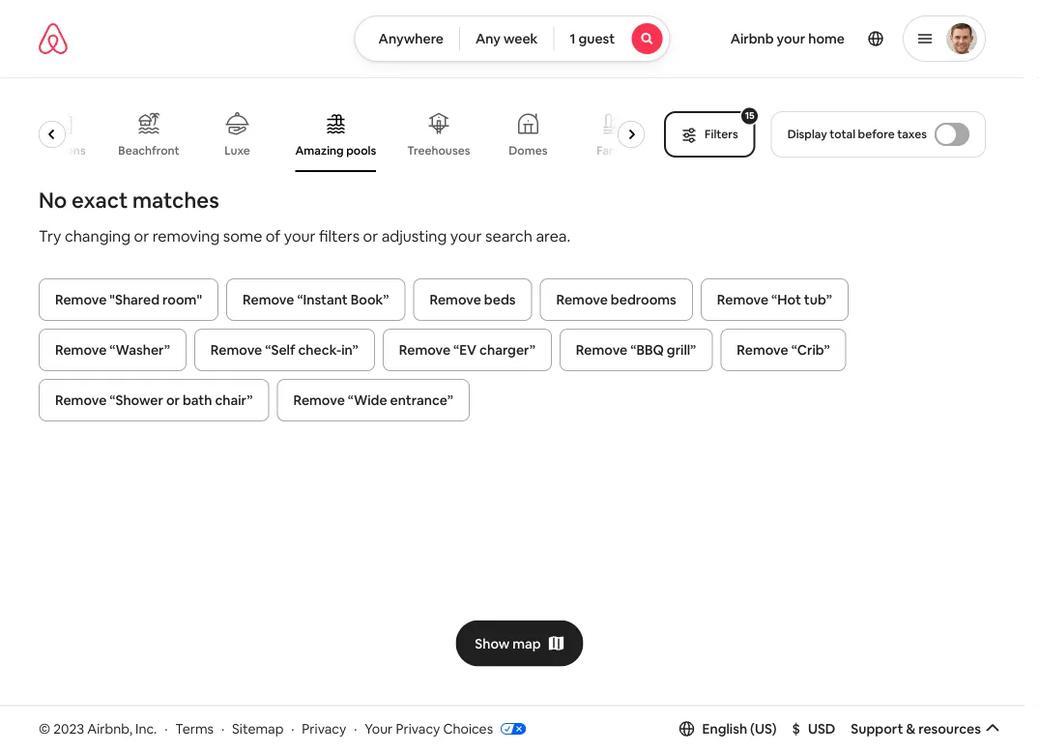 Task type: describe. For each thing, give the bounding box(es) containing it.
remove for remove "ev charger"
[[399, 342, 451, 359]]

english
[[703, 721, 748, 738]]

terms link
[[175, 720, 214, 738]]

amazing
[[296, 143, 344, 158]]

privacy link
[[302, 720, 347, 738]]

remove for remove beds
[[430, 291, 482, 309]]

try changing or removing some of your filters or adjusting your search area.
[[39, 226, 571, 246]]

before
[[859, 127, 895, 142]]

remove "bbq grill" link
[[560, 329, 713, 371]]

4 · from the left
[[354, 720, 357, 738]]

2023
[[53, 720, 84, 738]]

remove for remove "bbq grill"
[[576, 342, 628, 359]]

$ usd
[[793, 721, 836, 738]]

bath
[[183, 392, 212, 409]]

grill"
[[667, 342, 697, 359]]

exact
[[72, 186, 128, 214]]

"crib"
[[792, 342, 831, 359]]

or for chair"
[[166, 392, 180, 409]]

your inside the profile element
[[777, 30, 806, 47]]

week
[[504, 30, 538, 47]]

remove "self check-in"
[[211, 342, 359, 359]]

domes
[[510, 143, 549, 158]]

remove bedrooms
[[557, 291, 677, 309]]

remove beds link
[[414, 279, 533, 321]]

sitemap link
[[232, 720, 284, 738]]

show map
[[475, 635, 541, 653]]

©
[[39, 720, 50, 738]]

home
[[809, 30, 846, 47]]

"shared
[[110, 291, 160, 309]]

adjusting
[[382, 226, 447, 246]]

1
[[570, 30, 576, 47]]

no exact matches
[[39, 186, 219, 214]]

remove "shared room" link
[[39, 279, 219, 321]]

english (us)
[[703, 721, 777, 738]]

"washer"
[[110, 342, 170, 359]]

remove "ev charger"
[[399, 342, 536, 359]]

support & resources
[[852, 721, 982, 738]]

tub"
[[805, 291, 833, 309]]

"hot
[[772, 291, 802, 309]]

display
[[788, 127, 828, 142]]

"self
[[265, 342, 296, 359]]

anywhere button
[[355, 15, 460, 62]]

(us)
[[751, 721, 777, 738]]

2 privacy from the left
[[396, 720, 440, 738]]

airbnb
[[731, 30, 775, 47]]

"shower
[[110, 392, 163, 409]]

remove for remove "shared room"
[[55, 291, 107, 309]]

remove for remove "self check-in"
[[211, 342, 262, 359]]

"ev
[[454, 342, 477, 359]]

or for some
[[134, 226, 149, 246]]

choices
[[443, 720, 494, 738]]

mansions
[[35, 143, 86, 158]]

anywhere
[[379, 30, 444, 47]]

3 · from the left
[[291, 720, 295, 738]]

1 · from the left
[[165, 720, 168, 738]]

remove "instant book"
[[243, 291, 389, 309]]

resources
[[919, 721, 982, 738]]

sitemap
[[232, 720, 284, 738]]

support
[[852, 721, 904, 738]]

filters button
[[665, 111, 756, 158]]

remove "crib"
[[737, 342, 831, 359]]

pools
[[347, 143, 377, 158]]

beachfront
[[119, 143, 180, 158]]

terms
[[175, 720, 214, 738]]

"instant
[[297, 291, 348, 309]]

bedrooms
[[611, 291, 677, 309]]

any week button
[[460, 15, 555, 62]]

inc.
[[135, 720, 157, 738]]

© 2023 airbnb, inc. ·
[[39, 720, 168, 738]]

remove for remove "crib"
[[737, 342, 789, 359]]

remove "hot tub" link
[[701, 279, 849, 321]]

profile element
[[694, 0, 987, 77]]



Task type: locate. For each thing, give the bounding box(es) containing it.
check-
[[298, 342, 342, 359]]

group containing mansions
[[34, 97, 653, 172]]

0 horizontal spatial or
[[134, 226, 149, 246]]

some
[[223, 226, 263, 246]]

or right filters
[[363, 226, 378, 246]]

remove left "shower
[[55, 392, 107, 409]]

charger"
[[480, 342, 536, 359]]

taxes
[[898, 127, 928, 142]]

remove "wide entrance"
[[294, 392, 454, 409]]

0 horizontal spatial privacy
[[302, 720, 347, 738]]

amazing pools
[[296, 143, 377, 158]]

in"
[[342, 342, 359, 359]]

remove for remove bedrooms
[[557, 291, 608, 309]]

· left your
[[354, 720, 357, 738]]

remove left "bedrooms"
[[557, 291, 608, 309]]

entrance"
[[390, 392, 454, 409]]

2 horizontal spatial or
[[363, 226, 378, 246]]

chair"
[[215, 392, 253, 409]]

2 · from the left
[[222, 720, 225, 738]]

1 guest button
[[554, 15, 671, 62]]

remove
[[55, 291, 107, 309], [243, 291, 294, 309], [430, 291, 482, 309], [557, 291, 608, 309], [718, 291, 769, 309], [55, 342, 107, 359], [211, 342, 262, 359], [399, 342, 451, 359], [576, 342, 628, 359], [737, 342, 789, 359], [55, 392, 107, 409], [294, 392, 345, 409]]

none search field containing anywhere
[[355, 15, 671, 62]]

1 guest
[[570, 30, 615, 47]]

your
[[365, 720, 393, 738]]

remove left "self
[[211, 342, 262, 359]]

english (us) button
[[680, 721, 777, 738]]

remove left "washer"
[[55, 342, 107, 359]]

remove up "self
[[243, 291, 294, 309]]

remove inside remove "shared room" link
[[55, 291, 107, 309]]

filters
[[319, 226, 360, 246]]

1 horizontal spatial privacy
[[396, 720, 440, 738]]

terms · sitemap · privacy
[[175, 720, 347, 738]]

remove inside 'remove "hot tub"' link
[[718, 291, 769, 309]]

your right of
[[284, 226, 316, 246]]

your
[[777, 30, 806, 47], [284, 226, 316, 246], [451, 226, 482, 246]]

· right inc.
[[165, 720, 168, 738]]

or down no exact matches
[[134, 226, 149, 246]]

remove "shared room"
[[55, 291, 202, 309]]

remove inside remove "shower or bath chair" link
[[55, 392, 107, 409]]

remove for remove "shower or bath chair"
[[55, 392, 107, 409]]

changing
[[65, 226, 131, 246]]

· right terms link
[[222, 720, 225, 738]]

matches
[[133, 186, 219, 214]]

airbnb,
[[87, 720, 132, 738]]

luxe
[[225, 143, 251, 158]]

"bbq
[[631, 342, 665, 359]]

remove left beds
[[430, 291, 482, 309]]

remove inside remove beds link
[[430, 291, 482, 309]]

remove "washer" link
[[39, 329, 187, 371]]

remove "ev charger" link
[[383, 329, 552, 371]]

support & resources button
[[852, 721, 1001, 738]]

remove left the "bbq
[[576, 342, 628, 359]]

map
[[513, 635, 541, 653]]

no
[[39, 186, 67, 214]]

remove left "shared
[[55, 291, 107, 309]]

1 horizontal spatial your
[[451, 226, 482, 246]]

privacy left your
[[302, 720, 347, 738]]

remove inside remove "instant book" link
[[243, 291, 294, 309]]

remove "instant book" link
[[226, 279, 406, 321]]

your left home
[[777, 30, 806, 47]]

book"
[[351, 291, 389, 309]]

area.
[[536, 226, 571, 246]]

display total before taxes
[[788, 127, 928, 142]]

remove inside remove "ev charger" link
[[399, 342, 451, 359]]

remove "hot tub"
[[718, 291, 833, 309]]

airbnb your home
[[731, 30, 846, 47]]

remove left "crib"
[[737, 342, 789, 359]]

1 horizontal spatial or
[[166, 392, 180, 409]]

your left search
[[451, 226, 482, 246]]

group
[[34, 97, 653, 172]]

remove "wide entrance" link
[[277, 379, 470, 422]]

remove left ""ev"
[[399, 342, 451, 359]]

farms
[[598, 143, 631, 158]]

filters
[[705, 127, 739, 142]]

2 horizontal spatial your
[[777, 30, 806, 47]]

remove "self check-in" link
[[194, 329, 375, 371]]

remove "shower or bath chair" link
[[39, 379, 269, 422]]

"wide
[[348, 392, 388, 409]]

beds
[[484, 291, 516, 309]]

total
[[830, 127, 856, 142]]

remove inside remove bedrooms link
[[557, 291, 608, 309]]

remove for remove "washer"
[[55, 342, 107, 359]]

· left privacy link
[[291, 720, 295, 738]]

remove "crib" link
[[721, 329, 847, 371]]

remove inside remove "washer" link
[[55, 342, 107, 359]]

remove left "hot
[[718, 291, 769, 309]]

privacy
[[302, 720, 347, 738], [396, 720, 440, 738]]

treehouses
[[408, 143, 471, 158]]

None search field
[[355, 15, 671, 62]]

0 horizontal spatial your
[[284, 226, 316, 246]]

try
[[39, 226, 61, 246]]

any week
[[476, 30, 538, 47]]

1 privacy from the left
[[302, 720, 347, 738]]

remove left "wide
[[294, 392, 345, 409]]

&
[[907, 721, 916, 738]]

or left bath
[[166, 392, 180, 409]]

remove for remove "instant book"
[[243, 291, 294, 309]]

any
[[476, 30, 501, 47]]

usd
[[809, 721, 836, 738]]

display total before taxes button
[[772, 111, 987, 158]]

airbnb your home link
[[719, 18, 857, 59]]

show
[[475, 635, 510, 653]]

search
[[486, 226, 533, 246]]

remove inside remove "bbq grill" 'link'
[[576, 342, 628, 359]]

remove inside remove "self check-in" 'link'
[[211, 342, 262, 359]]

of
[[266, 226, 281, 246]]

remove inside remove "crib" link
[[737, 342, 789, 359]]

remove bedrooms link
[[540, 279, 693, 321]]

privacy right your
[[396, 720, 440, 738]]

removing
[[153, 226, 220, 246]]

remove beds
[[430, 291, 516, 309]]

remove for remove "hot tub"
[[718, 291, 769, 309]]

remove inside remove "wide entrance" link
[[294, 392, 345, 409]]

room"
[[163, 291, 202, 309]]

remove for remove "wide entrance"
[[294, 392, 345, 409]]

$
[[793, 721, 801, 738]]

show map button
[[456, 621, 584, 667]]

remove "washer"
[[55, 342, 170, 359]]

your privacy choices
[[365, 720, 494, 738]]



Task type: vqa. For each thing, say whether or not it's contained in the screenshot.
THE FILTERS 'button'
yes



